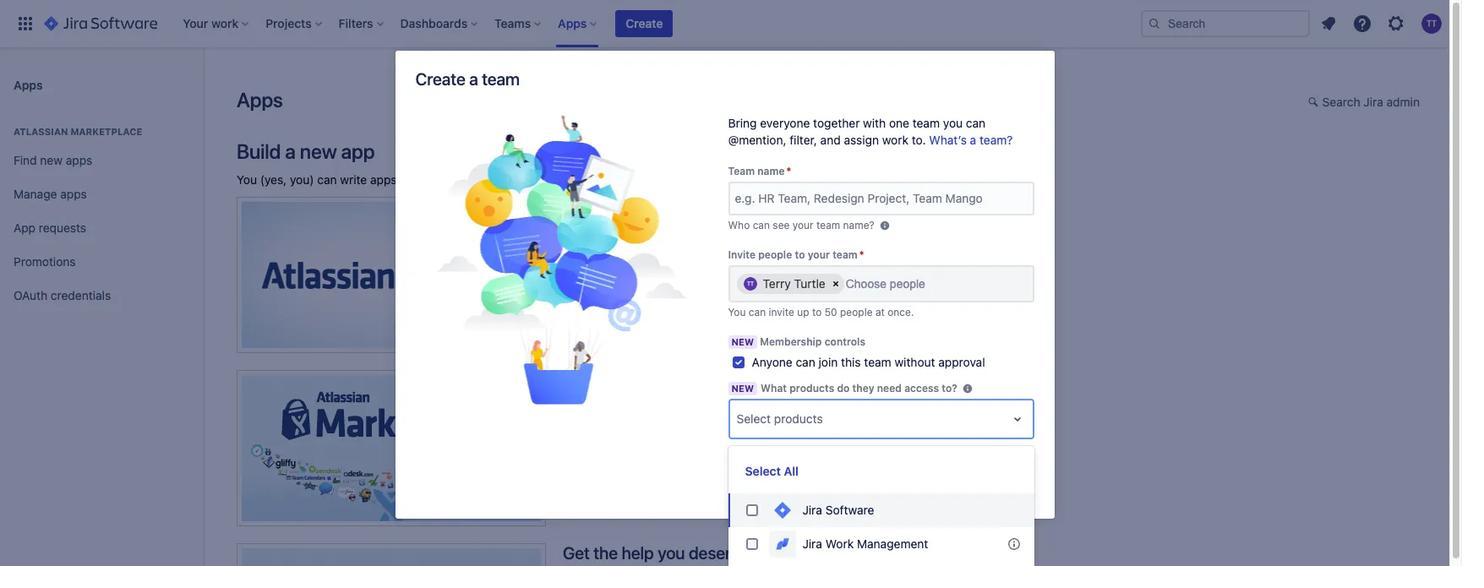 Task type: vqa. For each thing, say whether or not it's contained in the screenshot.
requests
yes



Task type: locate. For each thing, give the bounding box(es) containing it.
can left the join
[[796, 355, 815, 369]]

0 vertical spatial new
[[732, 336, 754, 347]]

0 vertical spatial it
[[736, 410, 743, 424]]

new for new membership controls anyone can join this team without approval
[[732, 336, 754, 347]]

1 vertical spatial in
[[829, 254, 838, 268]]

team name *
[[728, 165, 791, 178]]

1 vertical spatial list
[[717, 410, 733, 424]]

1 vertical spatial *
[[859, 248, 864, 261]]

select all button
[[745, 463, 799, 480]]

at
[[876, 306, 885, 319]]

search
[[1323, 95, 1361, 109]]

0 horizontal spatial marketplace
[[71, 126, 142, 137]]

products down the join
[[790, 382, 834, 395]]

better.
[[778, 270, 814, 285]]

to inside the into our payment system to sell your app and
[[926, 444, 937, 458]]

it left the into at right bottom
[[778, 444, 785, 458]]

1 horizontal spatial in
[[829, 254, 838, 268]]

0 vertical spatial create
[[626, 16, 663, 30]]

1 vertical spatial development
[[603, 444, 674, 458]]

apps down atlassian marketplace
[[66, 153, 92, 167]]

and right pride
[[638, 370, 666, 390]]

team
[[482, 69, 520, 89], [913, 116, 940, 130], [817, 219, 840, 232], [833, 248, 858, 261], [864, 355, 891, 369]]

serve
[[681, 270, 711, 285]]

0 vertical spatial people
[[758, 248, 792, 261]]

1 vertical spatial jira
[[803, 503, 822, 517]]

new up "on"
[[732, 383, 754, 394]]

0 horizontal spatial or
[[677, 444, 689, 458]]

marketplace inside after you develop your app, list it on the atlassian marketplace to help over 100,000 of the world's best development teams. open your app for open- source development or
[[836, 410, 903, 424]]

they
[[853, 382, 874, 395]]

people left at
[[840, 306, 873, 319]]

build
[[237, 139, 281, 163]]

idea's
[[776, 237, 808, 251]]

or right extend
[[916, 254, 927, 268]]

1 horizontal spatial create
[[626, 16, 663, 30]]

need up who
[[698, 197, 736, 216]]

2 horizontal spatial marketplace
[[836, 410, 903, 424]]

management
[[857, 537, 928, 551]]

1 vertical spatial need
[[877, 382, 902, 395]]

1 horizontal spatial development
[[716, 427, 786, 441]]

0 horizontal spatial apps
[[14, 77, 43, 92]]

select products
[[737, 412, 823, 426]]

jira software image
[[44, 14, 157, 34], [44, 14, 157, 34], [772, 500, 792, 521], [772, 500, 792, 521]]

1 vertical spatial you
[[728, 306, 746, 319]]

and
[[820, 133, 841, 147], [400, 172, 420, 187], [638, 370, 666, 390], [587, 461, 607, 475]]

0 horizontal spatial help
[[622, 543, 654, 563]]

1 vertical spatial app
[[890, 427, 910, 441]]

1 vertical spatial select
[[745, 464, 781, 478]]

people up needs
[[758, 248, 792, 261]]

the down develop
[[625, 427, 642, 441]]

our
[[854, 237, 874, 251]]

products up extend
[[878, 237, 926, 251]]

select down integrate
[[745, 464, 781, 478]]

1 horizontal spatial or
[[916, 254, 927, 268]]

app up write
[[341, 139, 375, 163]]

2 vertical spatial marketplace
[[836, 410, 903, 424]]

* right name
[[787, 165, 791, 178]]

you left the (yes,
[[237, 172, 257, 187]]

1 vertical spatial new
[[732, 383, 754, 394]]

win
[[563, 370, 592, 390]]

to right up
[[812, 306, 822, 319]]

products up teams.
[[774, 412, 823, 426]]

marketplace inside group
[[71, 126, 142, 137]]

team?
[[980, 133, 1013, 147]]

marketplace up find the tools you need
[[559, 172, 627, 187]]

to?
[[942, 382, 957, 395]]

find up the manage
[[14, 153, 37, 167]]

invite people to your team *
[[728, 248, 864, 261]]

0 horizontal spatial find
[[14, 153, 37, 167]]

jira for jira software
[[803, 503, 822, 517]]

atlassian right them
[[507, 172, 556, 187]]

0 vertical spatial you
[[237, 172, 257, 187]]

manage apps link
[[7, 178, 196, 211]]

on
[[746, 410, 760, 424]]

jira work management
[[803, 537, 928, 551]]

a for team
[[469, 69, 478, 89]]

apps up build
[[237, 88, 283, 112]]

together
[[813, 116, 860, 130]]

approval
[[939, 355, 985, 369]]

or
[[916, 254, 927, 268], [677, 444, 689, 458]]

what's a team?
[[929, 133, 1013, 147]]

app down "source"
[[563, 461, 584, 475]]

select inside button
[[745, 464, 781, 478]]

jira for jira work management
[[803, 537, 822, 551]]

to up for
[[906, 410, 917, 424]]

1 horizontal spatial *
[[859, 248, 864, 261]]

and left them
[[400, 172, 420, 187]]

is
[[664, 237, 673, 251]]

your
[[793, 219, 814, 232], [748, 237, 772, 251], [808, 248, 830, 261], [714, 270, 738, 285], [662, 410, 686, 424], [862, 427, 886, 441], [962, 444, 986, 458]]

in inside is the "how" to your idea's "what." our products are extensible because they're built with developers in mind. extend or transform atlassian products to serve your needs better.
[[829, 254, 838, 268]]

atlassian connect
[[563, 237, 661, 251]]

marketplace down they at the right of page
[[836, 410, 903, 424]]

find
[[14, 153, 37, 167], [563, 197, 595, 216]]

1 vertical spatial or
[[677, 444, 689, 458]]

them
[[443, 172, 470, 187]]

jira left admin
[[1364, 95, 1384, 109]]

to left serve
[[667, 270, 678, 285]]

they're
[[671, 254, 709, 268]]

you inside after you develop your app, list it on the atlassian marketplace to help over 100,000 of the world's best development teams. open your app for open- source development or
[[593, 410, 613, 424]]

join
[[819, 355, 838, 369]]

can up "what's a team?" link
[[966, 116, 986, 130]]

1 horizontal spatial help
[[920, 410, 944, 424]]

1 vertical spatial marketplace
[[559, 172, 627, 187]]

atlassian up find new apps
[[14, 126, 68, 137]]

small image
[[1308, 96, 1322, 109]]

0 horizontal spatial a
[[285, 139, 296, 163]]

find the tools you need
[[563, 197, 736, 216]]

source
[[563, 444, 600, 458]]

with inside is the "how" to your idea's "what." our products are extensible because they're built with developers in mind. extend or transform atlassian products to serve your needs better.
[[739, 254, 762, 268]]

in right them
[[474, 172, 483, 187]]

0 horizontal spatial development
[[603, 444, 674, 458]]

2 new from the top
[[732, 383, 754, 394]]

bring
[[728, 116, 757, 130]]

everyone
[[760, 116, 810, 130]]

products down because
[[615, 270, 664, 285]]

and down "source"
[[587, 461, 607, 475]]

0 horizontal spatial you
[[237, 172, 257, 187]]

name
[[758, 165, 785, 178]]

0 horizontal spatial list
[[424, 172, 439, 187]]

need right they at the right of page
[[877, 382, 902, 395]]

atlassian up extensible
[[563, 237, 612, 251]]

new inside new membership controls anyone can join this team without approval
[[732, 336, 754, 347]]

app up system
[[890, 427, 910, 441]]

of
[[611, 427, 622, 441]]

new up you)
[[300, 139, 337, 163]]

find for find the tools you need
[[563, 197, 595, 216]]

1 vertical spatial help
[[622, 543, 654, 563]]

select for select all
[[745, 464, 781, 478]]

jira inside "link"
[[1364, 95, 1384, 109]]

the right get
[[594, 543, 618, 563]]

new up "anyone"
[[732, 336, 754, 347]]

payment
[[833, 444, 881, 458]]

or down best
[[677, 444, 689, 458]]

easily integrate it link
[[692, 444, 785, 458]]

work
[[826, 537, 854, 551]]

1 vertical spatial with
[[739, 254, 762, 268]]

create a team image
[[435, 115, 688, 405]]

development
[[716, 427, 786, 441], [603, 444, 674, 458]]

(yes,
[[260, 172, 287, 187]]

our
[[812, 444, 830, 458]]

find down atlassian marketplace link
[[563, 197, 595, 216]]

what's a team? link
[[929, 133, 1013, 147]]

search jira admin
[[1323, 95, 1420, 109]]

turtle
[[794, 276, 826, 291]]

you up what's
[[943, 116, 963, 130]]

create inside button
[[626, 16, 663, 30]]

app inside the into our payment system to sell your app and
[[563, 461, 584, 475]]

the right "on"
[[763, 410, 780, 424]]

tools
[[627, 197, 664, 216]]

create
[[626, 16, 663, 30], [415, 69, 465, 89]]

1 vertical spatial find
[[563, 197, 595, 216]]

1 vertical spatial people
[[840, 306, 873, 319]]

can
[[966, 116, 986, 130], [317, 172, 337, 187], [753, 219, 770, 232], [749, 306, 766, 319], [796, 355, 815, 369]]

0 vertical spatial development
[[716, 427, 786, 441]]

help right get
[[622, 543, 654, 563]]

to
[[734, 237, 745, 251], [795, 248, 805, 261], [667, 270, 678, 285], [812, 306, 822, 319], [906, 410, 917, 424], [926, 444, 937, 458]]

with up needs
[[739, 254, 762, 268]]

connect
[[615, 237, 661, 251]]

new up manage apps
[[40, 153, 63, 167]]

you for you (yes, you) can write apps and list them in the atlassian marketplace .
[[237, 172, 257, 187]]

editorpanelicon image
[[1004, 534, 1024, 554]]

select up integrate
[[737, 412, 771, 426]]

app inside after you develop your app, list it on the atlassian marketplace to help over 100,000 of the world's best development teams. open your app for open- source development or
[[890, 427, 910, 441]]

1 horizontal spatial app
[[563, 461, 584, 475]]

atlassian inside is the "how" to your idea's "what." our products are extensible because they're built with developers in mind. extend or transform atlassian products to serve your needs better.
[[563, 270, 612, 285]]

access
[[905, 382, 939, 395]]

1 horizontal spatial people
[[840, 306, 873, 319]]

team inside bring everyone together with one team you can @mention, filter, and assign work to.
[[913, 116, 940, 130]]

membership
[[760, 336, 822, 348]]

extensible
[[563, 254, 618, 268]]

1 horizontal spatial list
[[717, 410, 733, 424]]

0 vertical spatial in
[[474, 172, 483, 187]]

2 vertical spatial app
[[563, 461, 584, 475]]

0 horizontal spatial need
[[698, 197, 736, 216]]

it left "on"
[[736, 410, 743, 424]]

atlassian down extensible
[[563, 270, 612, 285]]

* down name?
[[859, 248, 864, 261]]

2 horizontal spatial app
[[890, 427, 910, 441]]

atlassian marketplace
[[14, 126, 142, 137]]

your right sell
[[962, 444, 986, 458]]

list left them
[[424, 172, 439, 187]]

without
[[895, 355, 935, 369]]

you can invite up to 50 people       at once.
[[728, 306, 914, 319]]

0 vertical spatial find
[[14, 153, 37, 167]]

who
[[728, 219, 750, 232]]

e.g. HR Team, Redesign Project, Team Mango field
[[730, 183, 1032, 214]]

apps up atlassian marketplace
[[14, 77, 43, 92]]

bring everyone together with one team you can @mention, filter, and assign work to.
[[728, 116, 986, 147]]

find inside find new apps link
[[14, 153, 37, 167]]

apps
[[66, 153, 92, 167], [370, 172, 397, 187], [60, 186, 87, 201]]

the right is
[[677, 237, 694, 251]]

app
[[341, 139, 375, 163], [890, 427, 910, 441], [563, 461, 584, 475]]

0 vertical spatial marketplace
[[71, 126, 142, 137]]

list inside after you develop your app, list it on the atlassian marketplace to help over 100,000 of the world's best development teams. open your app for open- source development or
[[717, 410, 733, 424]]

0 horizontal spatial it
[[736, 410, 743, 424]]

your up turtle
[[808, 248, 830, 261]]

1 horizontal spatial need
[[877, 382, 902, 395]]

jira left the work
[[803, 537, 822, 551]]

development up integrate
[[716, 427, 786, 441]]

0 vertical spatial jira
[[1364, 95, 1384, 109]]

your up payment
[[862, 427, 886, 441]]

to left sell
[[926, 444, 937, 458]]

0 vertical spatial with
[[863, 116, 886, 130]]

jira work management image
[[772, 534, 792, 554], [772, 534, 792, 554]]

0 horizontal spatial app
[[341, 139, 375, 163]]

to up better.
[[795, 248, 805, 261]]

clear image
[[829, 277, 842, 291]]

1 new from the top
[[732, 336, 754, 347]]

search image
[[1148, 17, 1161, 30]]

atlassian up teams.
[[784, 410, 833, 424]]

0 horizontal spatial with
[[739, 254, 762, 268]]

you (yes, you) can write apps and list them in the atlassian marketplace .
[[237, 172, 630, 187]]

marketplace up find new apps link
[[71, 126, 142, 137]]

0 vertical spatial or
[[916, 254, 927, 268]]

can inside new membership controls anyone can join this team without approval
[[796, 355, 815, 369]]

0 vertical spatial help
[[920, 410, 944, 424]]

are
[[930, 237, 947, 251]]

Choose people text field
[[846, 277, 930, 291]]

help up for
[[920, 410, 944, 424]]

you up the 'of'
[[593, 410, 613, 424]]

open image
[[1007, 409, 1027, 429]]

build a new app
[[237, 139, 375, 163]]

you down terry turtle image
[[728, 306, 746, 319]]

get
[[563, 543, 590, 563]]

1 horizontal spatial with
[[863, 116, 886, 130]]

to.
[[912, 133, 926, 147]]

0 horizontal spatial create
[[415, 69, 465, 89]]

filter,
[[790, 133, 817, 147]]

0 horizontal spatial in
[[474, 172, 483, 187]]

need for they
[[877, 382, 902, 395]]

atlassian
[[14, 126, 68, 137], [507, 172, 556, 187], [563, 237, 612, 251], [563, 270, 612, 285], [784, 410, 833, 424]]

and down together
[[820, 133, 841, 147]]

people
[[758, 248, 792, 261], [840, 306, 873, 319]]

1 horizontal spatial new
[[300, 139, 337, 163]]

you
[[943, 116, 963, 130], [667, 197, 695, 216], [593, 410, 613, 424], [658, 543, 685, 563]]

your up idea's on the right of page
[[793, 219, 814, 232]]

what products do they need access to?
[[761, 382, 957, 395]]

transform
[[930, 254, 983, 268]]

jira left software
[[803, 503, 822, 517]]

0 vertical spatial select
[[737, 412, 771, 426]]

0 horizontal spatial people
[[758, 248, 792, 261]]

1 horizontal spatial marketplace
[[559, 172, 627, 187]]

2 horizontal spatial a
[[970, 133, 977, 147]]

list right app, on the bottom left
[[717, 410, 733, 424]]

a for new
[[285, 139, 296, 163]]

"how"
[[697, 237, 731, 251]]

0 vertical spatial *
[[787, 165, 791, 178]]

team inside new membership controls anyone can join this team without approval
[[864, 355, 891, 369]]

development down the 'of'
[[603, 444, 674, 458]]

1 vertical spatial create
[[415, 69, 465, 89]]

it
[[736, 410, 743, 424], [778, 444, 785, 458]]

0 vertical spatial need
[[698, 197, 736, 216]]

2 vertical spatial jira
[[803, 537, 822, 551]]

1 horizontal spatial apps
[[237, 88, 283, 112]]

1 vertical spatial it
[[778, 444, 785, 458]]

you left deserve
[[658, 543, 685, 563]]

1 horizontal spatial it
[[778, 444, 785, 458]]

1 horizontal spatial find
[[563, 197, 595, 216]]

help
[[920, 410, 944, 424], [622, 543, 654, 563]]

with up 'assign' on the right top
[[863, 116, 886, 130]]

apps up requests
[[60, 186, 87, 201]]

1 horizontal spatial a
[[469, 69, 478, 89]]

in down "what."
[[829, 254, 838, 268]]

0 horizontal spatial new
[[40, 153, 63, 167]]

1 horizontal spatial you
[[728, 306, 746, 319]]



Task type: describe. For each thing, give the bounding box(es) containing it.
app,
[[690, 410, 714, 424]]

atlassian connect link
[[563, 237, 661, 251]]

sell
[[940, 444, 958, 458]]

into
[[788, 444, 809, 458]]

create for create a team
[[415, 69, 465, 89]]

app requests link
[[7, 211, 196, 245]]

credentials
[[51, 288, 111, 302]]

assign
[[844, 133, 879, 147]]

who can see your team name?
[[728, 219, 875, 232]]

your team name is visible to anyone in your organisation. it may be visible on work shared outside your organisation. image
[[878, 219, 891, 232]]

primary element
[[10, 0, 1141, 47]]

pride
[[596, 370, 634, 390]]

apps inside manage apps link
[[60, 186, 87, 201]]

atlassian inside group
[[14, 126, 68, 137]]

can left see
[[753, 219, 770, 232]]

oauth credentials link
[[7, 279, 196, 313]]

manage
[[14, 186, 57, 201]]

new for new
[[732, 383, 754, 394]]

for
[[913, 427, 929, 441]]

you inside bring everyone together with one team you can @mention, filter, and assign work to.
[[943, 116, 963, 130]]

0 vertical spatial app
[[341, 139, 375, 163]]

easily integrate it
[[692, 444, 785, 458]]

easily
[[692, 444, 723, 458]]

you)
[[290, 172, 314, 187]]

select all
[[745, 464, 799, 478]]

and inside bring everyone together with one team you can @mention, filter, and assign work to.
[[820, 133, 841, 147]]

terry turtle image
[[743, 277, 757, 291]]

develop
[[616, 410, 659, 424]]

invite
[[728, 248, 756, 261]]

up
[[797, 306, 809, 319]]

to inside after you develop your app, list it on the atlassian marketplace to help over 100,000 of the world's best development teams. open your app for open- source development or
[[906, 410, 917, 424]]

once.
[[888, 306, 914, 319]]

what
[[761, 382, 787, 395]]

or inside after you develop your app, list it on the atlassian marketplace to help over 100,000 of the world's best development teams. open your app for open- source development or
[[677, 444, 689, 458]]

world's
[[646, 427, 685, 441]]

oauth
[[14, 288, 47, 302]]

0 vertical spatial list
[[424, 172, 439, 187]]

create a team element
[[416, 115, 707, 409]]

create button
[[616, 10, 673, 37]]

with inside bring everyone together with one team you can @mention, filter, and assign work to.
[[863, 116, 886, 130]]

the inside is the "how" to your idea's "what." our products are extensible because they're built with developers in mind. extend or transform atlassian products to serve your needs better.
[[677, 237, 694, 251]]

deserve
[[689, 543, 749, 563]]

win pride and profit
[[563, 370, 710, 390]]

terry
[[763, 276, 791, 291]]

find new apps link
[[7, 144, 196, 178]]

mind.
[[841, 254, 872, 268]]

your down built
[[714, 270, 738, 285]]

to down who
[[734, 237, 745, 251]]

do
[[837, 382, 850, 395]]

one
[[889, 116, 909, 130]]

best
[[688, 427, 712, 441]]

can left 'invite'
[[749, 306, 766, 319]]

new inside atlassian marketplace group
[[40, 153, 63, 167]]

help inside after you develop your app, list it on the atlassian marketplace to help over 100,000 of the world's best development teams. open your app for open- source development or
[[920, 410, 944, 424]]

create banner
[[0, 0, 1462, 47]]

name?
[[843, 219, 875, 232]]

open-
[[932, 427, 965, 441]]

is the "how" to your idea's "what." our products are extensible because they're built with developers in mind. extend or transform atlassian products to serve your needs better.
[[563, 237, 983, 285]]

admin
[[1387, 95, 1420, 109]]

after
[[563, 410, 590, 424]]

the right them
[[486, 172, 504, 187]]

after you develop your app, list it on the atlassian marketplace to help over 100,000 of the world's best development teams. open your app for open- source development or
[[563, 410, 971, 458]]

and inside the into our payment system to sell your app and
[[587, 461, 607, 475]]

all
[[784, 464, 799, 478]]

get the help you deserve
[[563, 543, 749, 563]]

it inside after you develop your app, list it on the atlassian marketplace to help over 100,000 of the world's best development teams. open your app for open- source development or
[[736, 410, 743, 424]]

because
[[622, 254, 668, 268]]

can inside bring everyone together with one team you can @mention, filter, and assign work to.
[[966, 116, 986, 130]]

software
[[826, 503, 874, 517]]

you for you can invite up to 50 people       at once.
[[728, 306, 746, 319]]

into our payment system to sell your app and
[[563, 444, 986, 475]]

integrate
[[726, 444, 775, 458]]

teams.
[[790, 427, 826, 441]]

controls
[[825, 336, 866, 348]]

100,000
[[563, 427, 607, 441]]

your inside the into our payment system to sell your app and
[[962, 444, 986, 458]]

manage apps
[[14, 186, 87, 201]]

built
[[712, 254, 736, 268]]

work
[[882, 133, 909, 147]]

your down who
[[748, 237, 772, 251]]

or inside is the "how" to your idea's "what." our products are extensible because they're built with developers in mind. extend or transform atlassian products to serve your needs better.
[[916, 254, 927, 268]]

can right you)
[[317, 172, 337, 187]]

find for find new apps
[[14, 153, 37, 167]]

select for select products
[[737, 412, 771, 426]]

team
[[728, 165, 755, 178]]

anyone
[[752, 355, 793, 369]]

Search field
[[1141, 10, 1310, 37]]

developers
[[765, 254, 825, 268]]

over
[[947, 410, 971, 424]]

a for team?
[[970, 133, 977, 147]]

new membership controls anyone can join this team without approval
[[732, 336, 985, 369]]

apps right write
[[370, 172, 397, 187]]

oauth credentials
[[14, 288, 111, 302]]

atlassian inside after you develop your app, list it on the atlassian marketplace to help over 100,000 of the world's best development teams. open your app for open- source development or
[[784, 410, 833, 424]]

need for you
[[698, 197, 736, 216]]

you right the tools
[[667, 197, 695, 216]]

atlassian marketplace group
[[7, 108, 196, 318]]

"what."
[[811, 237, 851, 251]]

see
[[773, 219, 790, 232]]

your up "world's"
[[662, 410, 686, 424]]

app requests
[[14, 220, 86, 235]]

promotions link
[[7, 245, 196, 279]]

0 horizontal spatial *
[[787, 165, 791, 178]]

open
[[830, 427, 859, 441]]

invite
[[769, 306, 794, 319]]

apps inside find new apps link
[[66, 153, 92, 167]]

the left the tools
[[599, 197, 623, 216]]

create for create
[[626, 16, 663, 30]]

profit
[[670, 370, 710, 390]]



